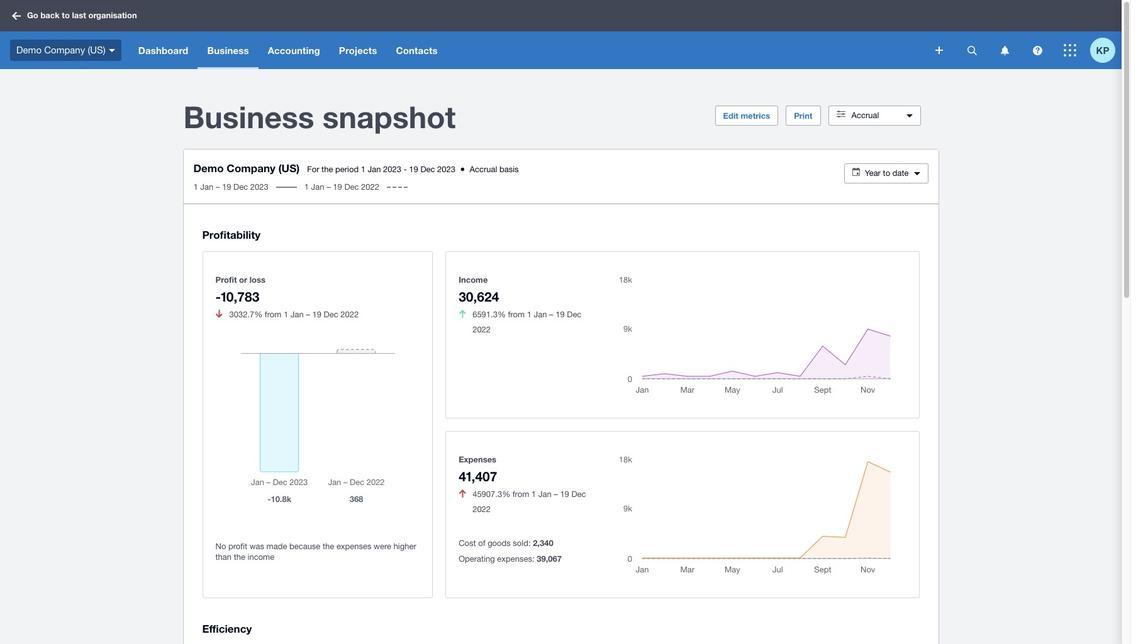 Task type: locate. For each thing, give the bounding box(es) containing it.
from
[[265, 310, 281, 319], [508, 310, 525, 319], [513, 490, 529, 499]]

1 horizontal spatial negative sentiment image
[[459, 490, 466, 498]]

print button
[[786, 106, 821, 126]]

3032.7% from 1 jan – 19 dec 2022
[[229, 310, 359, 319]]

business
[[207, 45, 249, 56], [183, 99, 314, 135]]

edit metrics button
[[715, 106, 778, 126]]

last
[[72, 10, 86, 20]]

2,340
[[533, 538, 553, 548]]

the right because
[[323, 542, 334, 552]]

1 vertical spatial demo company (us)
[[193, 162, 300, 175]]

efficiency
[[202, 623, 252, 636]]

from right 6591.3%
[[508, 310, 525, 319]]

30,624
[[459, 289, 499, 305]]

income
[[459, 275, 488, 285]]

1 horizontal spatial svg image
[[967, 46, 977, 55]]

0 vertical spatial to
[[62, 10, 70, 20]]

jan
[[368, 165, 381, 174], [200, 182, 213, 192], [311, 182, 324, 192], [290, 310, 304, 319], [534, 310, 547, 319], [538, 490, 551, 499]]

demo up 1 jan – 19 dec 2023
[[193, 162, 224, 175]]

demo company (us)
[[16, 45, 106, 55], [193, 162, 300, 175]]

6591.3% from 1 jan – 19 dec 2022
[[473, 310, 581, 334]]

0 horizontal spatial demo
[[16, 45, 42, 55]]

accrual
[[851, 111, 879, 120], [470, 165, 497, 174]]

higher
[[394, 542, 416, 552]]

2023 up profitability
[[250, 182, 268, 192]]

svg image
[[967, 46, 977, 55], [109, 49, 115, 52]]

company up 1 jan – 19 dec 2023
[[227, 162, 275, 175]]

negative sentiment image
[[216, 310, 223, 318], [459, 490, 466, 498]]

2023 right period
[[383, 165, 401, 174]]

dec inside 45907.3% from 1 jan – 19 dec 2022
[[571, 490, 586, 499]]

jan right 6591.3%
[[534, 310, 547, 319]]

demo company (us) inside the demo company (us) popup button
[[16, 45, 106, 55]]

expenses
[[336, 542, 371, 552]]

to
[[62, 10, 70, 20], [883, 169, 890, 178]]

demo company (us) up 1 jan – 19 dec 2023
[[193, 162, 300, 175]]

expenses:
[[497, 555, 534, 564]]

negative sentiment image down 41,407
[[459, 490, 466, 498]]

than
[[215, 553, 232, 562]]

0 vertical spatial business
[[207, 45, 249, 56]]

2 horizontal spatial 2023
[[437, 165, 455, 174]]

to inside popup button
[[883, 169, 890, 178]]

2022 for -10,783
[[340, 310, 359, 319]]

19
[[409, 165, 418, 174], [222, 182, 231, 192], [333, 182, 342, 192], [312, 310, 321, 319], [556, 310, 565, 319], [560, 490, 569, 499]]

1 vertical spatial (us)
[[278, 162, 300, 175]]

period
[[335, 165, 359, 174]]

sold:
[[513, 539, 531, 548]]

the
[[321, 165, 333, 174], [323, 542, 334, 552], [234, 553, 245, 562]]

to right year
[[883, 169, 890, 178]]

1 vertical spatial demo
[[193, 162, 224, 175]]

0 horizontal spatial accrual
[[470, 165, 497, 174]]

banner
[[0, 0, 1122, 69]]

1 horizontal spatial to
[[883, 169, 890, 178]]

cost of goods sold: 2,340 operating expenses: 39,067
[[459, 538, 562, 564]]

1 horizontal spatial company
[[227, 162, 275, 175]]

1 inside 45907.3% from 1 jan – 19 dec 2022
[[531, 490, 536, 499]]

from right 3032.7%
[[265, 310, 281, 319]]

business inside popup button
[[207, 45, 249, 56]]

2023
[[383, 165, 401, 174], [437, 165, 455, 174], [250, 182, 268, 192]]

basis
[[499, 165, 519, 174]]

–
[[216, 182, 220, 192], [327, 182, 331, 192], [306, 310, 310, 319], [549, 310, 553, 319], [554, 490, 558, 499]]

expenses 41,407
[[459, 455, 497, 485]]

for
[[307, 165, 319, 174]]

projects button
[[329, 31, 387, 69]]

svg image inside the demo company (us) popup button
[[109, 49, 115, 52]]

- down profit
[[215, 289, 221, 305]]

1 vertical spatial accrual
[[470, 165, 497, 174]]

jan down for
[[311, 182, 324, 192]]

2022
[[361, 182, 379, 192], [340, 310, 359, 319], [473, 325, 491, 334], [473, 505, 491, 514]]

goods
[[488, 539, 511, 548]]

accrual inside accrual popup button
[[851, 111, 879, 120]]

2022 for 30,624
[[473, 325, 491, 334]]

2022 inside 45907.3% from 1 jan – 19 dec 2022
[[473, 505, 491, 514]]

1 horizontal spatial demo company (us)
[[193, 162, 300, 175]]

45907.3% from 1 jan – 19 dec 2022
[[473, 490, 586, 514]]

demo down go
[[16, 45, 42, 55]]

kp button
[[1090, 31, 1122, 69]]

1 vertical spatial -
[[215, 289, 221, 305]]

1 vertical spatial business
[[183, 99, 314, 135]]

negative sentiment image for -10,783
[[216, 310, 223, 318]]

3032.7%
[[229, 310, 262, 319]]

accrual left basis
[[470, 165, 497, 174]]

demo company (us) down back
[[16, 45, 106, 55]]

0 horizontal spatial negative sentiment image
[[216, 310, 223, 318]]

accounting
[[268, 45, 320, 56]]

0 vertical spatial accrual
[[851, 111, 879, 120]]

1 horizontal spatial demo
[[193, 162, 224, 175]]

the right for
[[321, 165, 333, 174]]

0 vertical spatial negative sentiment image
[[216, 310, 223, 318]]

39,067
[[537, 554, 562, 564]]

1
[[361, 165, 365, 174], [193, 182, 198, 192], [304, 182, 309, 192], [284, 310, 288, 319], [527, 310, 531, 319], [531, 490, 536, 499]]

svg image inside go back to last organisation link
[[12, 12, 21, 20]]

from inside 6591.3% from 1 jan – 19 dec 2022
[[508, 310, 525, 319]]

from for 41,407
[[513, 490, 529, 499]]

0 vertical spatial (us)
[[88, 45, 106, 55]]

year to date
[[865, 169, 909, 178]]

1 horizontal spatial accrual
[[851, 111, 879, 120]]

0 horizontal spatial svg image
[[109, 49, 115, 52]]

– for or
[[306, 310, 310, 319]]

- inside profit or loss -10,783
[[215, 289, 221, 305]]

from for -10,783
[[265, 310, 281, 319]]

demo
[[16, 45, 42, 55], [193, 162, 224, 175]]

1 jan – 19 dec 2023
[[193, 182, 268, 192]]

2022 inside 6591.3% from 1 jan – 19 dec 2022
[[473, 325, 491, 334]]

0 vertical spatial -
[[404, 165, 407, 174]]

from for 30,624
[[508, 310, 525, 319]]

– inside 45907.3% from 1 jan – 19 dec 2022
[[554, 490, 558, 499]]

business for business snapshot
[[183, 99, 314, 135]]

company
[[44, 45, 85, 55], [227, 162, 275, 175]]

0 horizontal spatial to
[[62, 10, 70, 20]]

0 horizontal spatial company
[[44, 45, 85, 55]]

go
[[27, 10, 38, 20]]

0 horizontal spatial -
[[215, 289, 221, 305]]

0 vertical spatial company
[[44, 45, 85, 55]]

1 vertical spatial to
[[883, 169, 890, 178]]

1 horizontal spatial -
[[404, 165, 407, 174]]

of
[[478, 539, 485, 548]]

svg image
[[12, 12, 21, 20], [1064, 44, 1076, 57], [1000, 46, 1009, 55], [1033, 46, 1042, 55], [935, 47, 943, 54]]

no profit was made because the expenses were higher than the income
[[215, 542, 416, 562]]

dec
[[420, 165, 435, 174], [233, 182, 248, 192], [344, 182, 359, 192], [324, 310, 338, 319], [567, 310, 581, 319], [571, 490, 586, 499]]

edit
[[723, 111, 738, 121]]

1 vertical spatial negative sentiment image
[[459, 490, 466, 498]]

– inside 6591.3% from 1 jan – 19 dec 2022
[[549, 310, 553, 319]]

expenses
[[459, 455, 496, 465]]

0 vertical spatial demo company (us)
[[16, 45, 106, 55]]

0 horizontal spatial 2023
[[250, 182, 268, 192]]

0 vertical spatial demo
[[16, 45, 42, 55]]

-
[[404, 165, 407, 174], [215, 289, 221, 305]]

- down the snapshot
[[404, 165, 407, 174]]

0 horizontal spatial (us)
[[88, 45, 106, 55]]

from inside 45907.3% from 1 jan – 19 dec 2022
[[513, 490, 529, 499]]

print
[[794, 111, 812, 121]]

organisation
[[88, 10, 137, 20]]

accrual up year
[[851, 111, 879, 120]]

company inside the demo company (us) popup button
[[44, 45, 85, 55]]

1 jan – 19 dec 2022
[[304, 182, 379, 192]]

0 vertical spatial the
[[321, 165, 333, 174]]

business button
[[198, 31, 258, 69]]

19 inside 45907.3% from 1 jan – 19 dec 2022
[[560, 490, 569, 499]]

1 vertical spatial the
[[323, 542, 334, 552]]

the down profit
[[234, 553, 245, 562]]

projects
[[339, 45, 377, 56]]

to left last
[[62, 10, 70, 20]]

2023 left basis
[[437, 165, 455, 174]]

jan up 2,340
[[538, 490, 551, 499]]

0 horizontal spatial demo company (us)
[[16, 45, 106, 55]]

year to date button
[[844, 164, 928, 184]]

negative sentiment image left 3032.7%
[[216, 310, 223, 318]]

(us) left for
[[278, 162, 300, 175]]

1 horizontal spatial 2023
[[383, 165, 401, 174]]

company down go back to last organisation link
[[44, 45, 85, 55]]

were
[[374, 542, 391, 552]]

2023 for 1 jan – 19 dec 2023
[[250, 182, 268, 192]]

2022 for 41,407
[[473, 505, 491, 514]]

from right 45907.3%
[[513, 490, 529, 499]]

10,783
[[221, 289, 259, 305]]

(us) down go back to last organisation
[[88, 45, 106, 55]]

(us)
[[88, 45, 106, 55], [278, 162, 300, 175]]



Task type: describe. For each thing, give the bounding box(es) containing it.
demo company (us) button
[[0, 31, 129, 69]]

accrual button
[[828, 106, 921, 126]]

for the period 1 jan 2023 - 19 dec 2023  ●  accrual basis
[[307, 165, 519, 174]]

jan right period
[[368, 165, 381, 174]]

income 30,624
[[459, 275, 499, 305]]

contacts
[[396, 45, 438, 56]]

banner containing kp
[[0, 0, 1122, 69]]

jan inside 45907.3% from 1 jan – 19 dec 2022
[[538, 490, 551, 499]]

date
[[892, 169, 909, 178]]

go back to last organisation
[[27, 10, 137, 20]]

dec inside 6591.3% from 1 jan – 19 dec 2022
[[567, 310, 581, 319]]

operating
[[459, 555, 495, 564]]

year
[[865, 169, 881, 178]]

1 vertical spatial company
[[227, 162, 275, 175]]

was
[[250, 542, 264, 552]]

contacts button
[[387, 31, 447, 69]]

(us) inside popup button
[[88, 45, 106, 55]]

– for 30,624
[[549, 310, 553, 319]]

negative sentiment image for 41,407
[[459, 490, 466, 498]]

no
[[215, 542, 226, 552]]

– for 41,407
[[554, 490, 558, 499]]

1 horizontal spatial (us)
[[278, 162, 300, 175]]

because
[[289, 542, 320, 552]]

profit
[[215, 275, 237, 285]]

edit metrics
[[723, 111, 770, 121]]

jan up profitability
[[200, 182, 213, 192]]

profit
[[228, 542, 247, 552]]

positive sentiment image
[[459, 310, 466, 318]]

dashboard link
[[129, 31, 198, 69]]

45907.3%
[[473, 490, 510, 499]]

jan inside 6591.3% from 1 jan – 19 dec 2022
[[534, 310, 547, 319]]

19 inside 6591.3% from 1 jan – 19 dec 2022
[[556, 310, 565, 319]]

profit or loss -10,783
[[215, 275, 265, 305]]

6591.3%
[[473, 310, 506, 319]]

metrics
[[741, 111, 770, 121]]

accounting button
[[258, 31, 329, 69]]

1 inside 6591.3% from 1 jan – 19 dec 2022
[[527, 310, 531, 319]]

profitability
[[202, 229, 260, 242]]

demo inside popup button
[[16, 45, 42, 55]]

cost
[[459, 539, 476, 548]]

kp
[[1096, 44, 1109, 56]]

made
[[266, 542, 287, 552]]

business for business
[[207, 45, 249, 56]]

go back to last organisation link
[[8, 5, 144, 27]]

back
[[41, 10, 60, 20]]

or
[[239, 275, 247, 285]]

business snapshot
[[183, 99, 456, 135]]

2 vertical spatial the
[[234, 553, 245, 562]]

income
[[248, 553, 274, 562]]

2023 for for the period 1 jan 2023 - 19 dec 2023  ●  accrual basis
[[383, 165, 401, 174]]

41,407
[[459, 469, 497, 485]]

dashboard
[[138, 45, 188, 56]]

loss
[[250, 275, 265, 285]]

snapshot
[[323, 99, 456, 135]]

jan right 3032.7%
[[290, 310, 304, 319]]



Task type: vqa. For each thing, say whether or not it's contained in the screenshot.
the right 2023
yes



